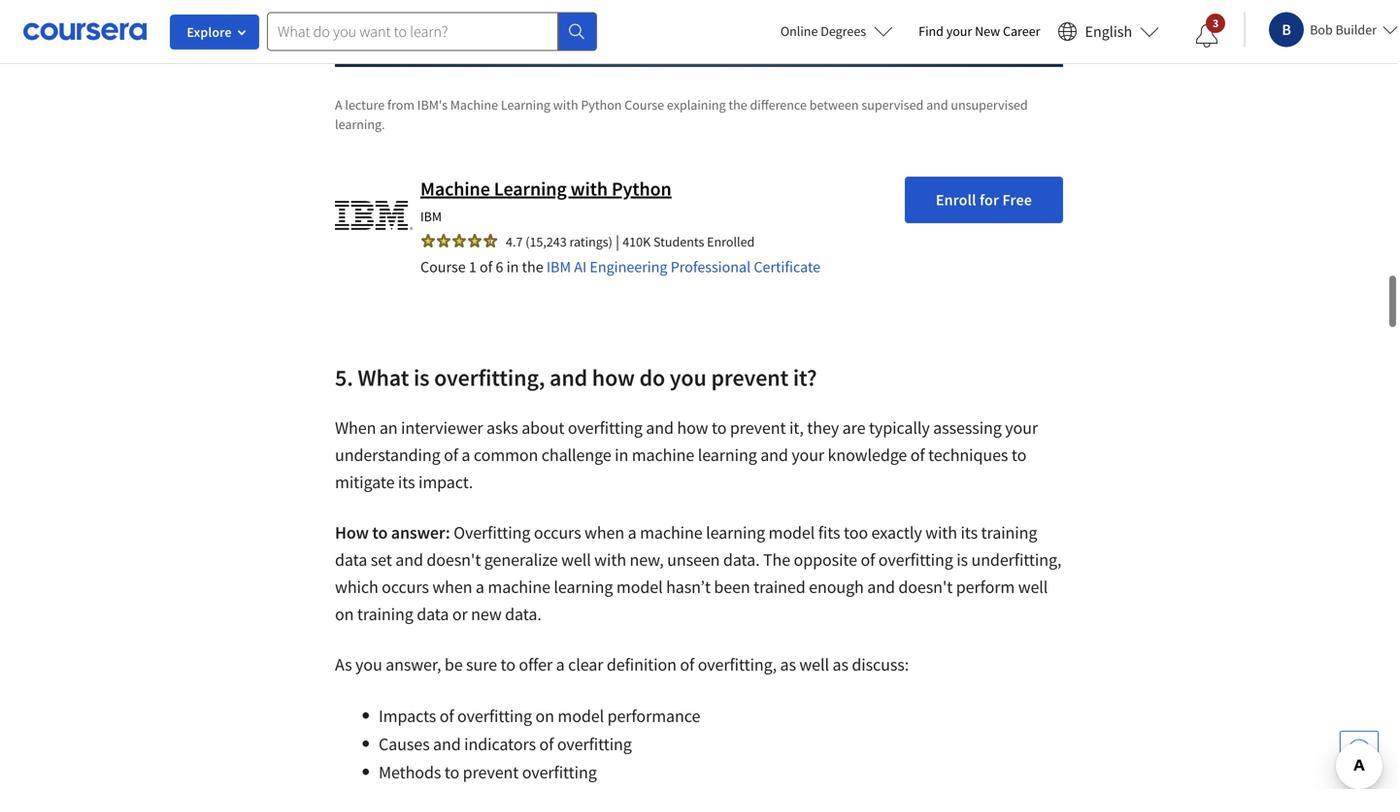 Task type: describe. For each thing, give the bounding box(es) containing it.
ai
[[574, 257, 587, 277]]

explore button
[[170, 15, 259, 50]]

ibm link
[[421, 208, 442, 225]]

find your new career
[[919, 22, 1041, 40]]

1 horizontal spatial overfitting,
[[698, 654, 777, 676]]

enrolled
[[707, 233, 755, 250]]

or
[[452, 603, 468, 625]]

3 button
[[1180, 13, 1235, 59]]

4 filled star image from the left
[[467, 233, 483, 249]]

0 horizontal spatial in
[[507, 257, 519, 277]]

ibm image
[[335, 177, 413, 254]]

how inside when an interviewer asks about overfitting and how to prevent it, they are typically assessing your understanding of a common challenge in machine learning and your knowledge of techniques to mitigate its impact.
[[677, 417, 708, 439]]

they
[[807, 417, 839, 439]]

of right definition
[[680, 654, 695, 676]]

assessing
[[933, 417, 1002, 439]]

clear
[[568, 654, 603, 676]]

of down typically at the bottom of page
[[911, 444, 925, 466]]

a
[[335, 96, 342, 114]]

1 horizontal spatial ibm
[[547, 257, 571, 277]]

1 horizontal spatial data.
[[723, 549, 760, 571]]

what
[[358, 363, 409, 392]]

hasn't
[[666, 576, 711, 598]]

mitigate
[[335, 471, 395, 493]]

an
[[380, 417, 398, 439]]

1 vertical spatial training
[[357, 603, 413, 625]]

course 1 of 6 in the ibm ai engineering professional certificate
[[421, 257, 821, 277]]

for
[[980, 190, 999, 210]]

about
[[522, 417, 565, 439]]

overfitting up indicators
[[457, 705, 532, 727]]

sure
[[466, 654, 497, 676]]

definition
[[607, 654, 677, 676]]

generalize
[[484, 549, 558, 571]]

on inside impacts of overfitting on model performance causes and indicators of overfitting methods to prevent overfitting
[[536, 705, 554, 727]]

0 vertical spatial model
[[769, 522, 815, 544]]

1 vertical spatial learning
[[706, 522, 765, 544]]

(15,243
[[526, 233, 567, 250]]

|
[[616, 232, 620, 251]]

2 horizontal spatial your
[[1005, 417, 1038, 439]]

a up the new
[[476, 576, 485, 598]]

machine learning with python ibm
[[421, 177, 672, 225]]

overfitting down 'performance'
[[557, 734, 632, 755]]

builder
[[1336, 21, 1377, 38]]

1 filled star image from the left
[[421, 233, 436, 249]]

of right indicators
[[539, 734, 554, 755]]

its inside overfitting occurs when a machine learning model fits too exactly with its training data set and doesn't generalize well with new, unseen data. the opposite of overfitting is underfitting, which occurs when a machine learning model hasn't been trained enough and doesn't perform well on training data or new data.
[[961, 522, 978, 544]]

0 horizontal spatial occurs
[[382, 576, 429, 598]]

to up set at the left bottom of page
[[372, 522, 388, 544]]

how
[[335, 522, 369, 544]]

video placeholder image
[[335, 0, 1063, 67]]

machine inside when an interviewer asks about overfitting and how to prevent it, they are typically assessing your understanding of a common challenge in machine learning and your knowledge of techniques to mitigate its impact.
[[632, 444, 695, 466]]

between
[[810, 96, 859, 114]]

certificate
[[754, 257, 821, 277]]

online degrees button
[[765, 10, 909, 52]]

english
[[1085, 22, 1133, 41]]

0 vertical spatial occurs
[[534, 522, 581, 544]]

online degrees
[[781, 22, 866, 40]]

answer:
[[391, 522, 450, 544]]

to inside impacts of overfitting on model performance causes and indicators of overfitting methods to prevent overfitting
[[445, 762, 460, 784]]

as
[[335, 654, 352, 676]]

learning.
[[335, 115, 385, 133]]

enroll
[[936, 190, 977, 210]]

techniques
[[929, 444, 1008, 466]]

typically
[[869, 417, 930, 439]]

of right impacts on the bottom of page
[[440, 705, 454, 727]]

new,
[[630, 549, 664, 571]]

1 horizontal spatial when
[[585, 522, 625, 544]]

enroll for free
[[936, 190, 1032, 210]]

410k
[[623, 233, 651, 250]]

be
[[445, 654, 463, 676]]

trained
[[754, 576, 806, 598]]

fits
[[818, 522, 841, 544]]

knowledge
[[828, 444, 907, 466]]

online
[[781, 22, 818, 40]]

lecture
[[345, 96, 385, 114]]

0 horizontal spatial well
[[561, 549, 591, 571]]

python inside a lecture from ibm's machine learning with python course explaining the difference between supervised and unsupervised learning.
[[581, 96, 622, 114]]

engineering
[[590, 257, 668, 277]]

performance
[[608, 705, 701, 727]]

asks
[[487, 417, 518, 439]]

0 vertical spatial prevent
[[711, 363, 789, 392]]

ibm's
[[417, 96, 448, 114]]

it,
[[790, 417, 804, 439]]

understanding
[[335, 444, 441, 466]]

ibm inside machine learning with python ibm
[[421, 208, 442, 225]]

learning inside machine learning with python ibm
[[494, 177, 567, 201]]

overfitting down indicators
[[522, 762, 597, 784]]

are
[[843, 417, 866, 439]]

indicators
[[464, 734, 536, 755]]

the inside a lecture from ibm's machine learning with python course explaining the difference between supervised and unsupervised learning.
[[729, 96, 748, 114]]

help center image
[[1348, 739, 1371, 762]]

prevent inside when an interviewer asks about overfitting and how to prevent it, they are typically assessing your understanding of a common challenge in machine learning and your knowledge of techniques to mitigate its impact.
[[730, 417, 786, 439]]

students
[[654, 233, 704, 250]]

ratings)
[[570, 233, 613, 250]]

2 filled star image from the left
[[436, 233, 452, 249]]

free
[[1003, 190, 1032, 210]]

bob
[[1310, 21, 1333, 38]]

too
[[844, 522, 868, 544]]

b
[[1282, 20, 1292, 39]]

overfitting inside when an interviewer asks about overfitting and how to prevent it, they are typically assessing your understanding of a common challenge in machine learning and your knowledge of techniques to mitigate its impact.
[[568, 417, 643, 439]]

to right techniques
[[1012, 444, 1027, 466]]

2 vertical spatial machine
[[488, 576, 551, 598]]

impact.
[[419, 471, 473, 493]]

unseen
[[667, 549, 720, 571]]

0 vertical spatial training
[[981, 522, 1038, 544]]

exactly
[[872, 522, 922, 544]]

2 as from the left
[[833, 654, 849, 676]]

a lecture from ibm's machine learning with python course explaining the difference between supervised and unsupervised learning.
[[335, 96, 1028, 133]]



Task type: vqa. For each thing, say whether or not it's contained in the screenshot.
the leftmost you
yes



Task type: locate. For each thing, give the bounding box(es) containing it.
well down underfitting,
[[1019, 576, 1048, 598]]

1 vertical spatial machine
[[640, 522, 703, 544]]

2 vertical spatial your
[[792, 444, 825, 466]]

from
[[387, 96, 415, 114]]

course inside a lecture from ibm's machine learning with python course explaining the difference between supervised and unsupervised learning.
[[625, 96, 664, 114]]

0 vertical spatial doesn't
[[427, 549, 481, 571]]

learning
[[501, 96, 551, 114], [494, 177, 567, 201]]

the
[[729, 96, 748, 114], [522, 257, 544, 277]]

coursera image
[[23, 16, 147, 47]]

1 vertical spatial your
[[1005, 417, 1038, 439]]

set
[[371, 549, 392, 571]]

to right methods
[[445, 762, 460, 784]]

well right the generalize on the bottom of page
[[561, 549, 591, 571]]

overfitting inside overfitting occurs when a machine learning model fits too exactly with its training data set and doesn't generalize well with new, unseen data. the opposite of overfitting is underfitting, which occurs when a machine learning model hasn't been trained enough and doesn't perform well on training data or new data.
[[879, 549, 953, 571]]

0 horizontal spatial is
[[414, 363, 430, 392]]

0 vertical spatial your
[[947, 22, 972, 40]]

1 vertical spatial in
[[615, 444, 629, 466]]

well left discuss:
[[800, 654, 829, 676]]

1 vertical spatial python
[[612, 177, 672, 201]]

None search field
[[267, 12, 597, 51]]

data left or
[[417, 603, 449, 625]]

2 horizontal spatial model
[[769, 522, 815, 544]]

occurs up the generalize on the bottom of page
[[534, 522, 581, 544]]

data. up been
[[723, 549, 760, 571]]

python up 410k
[[612, 177, 672, 201]]

your down it,
[[792, 444, 825, 466]]

1 vertical spatial model
[[617, 576, 663, 598]]

occurs down set at the left bottom of page
[[382, 576, 429, 598]]

find
[[919, 22, 944, 40]]

prevent down indicators
[[463, 762, 519, 784]]

to
[[712, 417, 727, 439], [1012, 444, 1027, 466], [372, 522, 388, 544], [501, 654, 516, 676], [445, 762, 460, 784]]

1 horizontal spatial you
[[670, 363, 707, 392]]

2 vertical spatial prevent
[[463, 762, 519, 784]]

as left discuss:
[[833, 654, 849, 676]]

and
[[927, 96, 948, 114], [550, 363, 588, 392], [646, 417, 674, 439], [761, 444, 788, 466], [396, 549, 423, 571], [867, 576, 895, 598], [433, 734, 461, 755]]

on down offer
[[536, 705, 554, 727]]

perform
[[956, 576, 1015, 598]]

python left explaining on the top
[[581, 96, 622, 114]]

1
[[469, 257, 477, 277]]

overfitting, up asks
[[434, 363, 545, 392]]

1 vertical spatial ibm
[[547, 257, 571, 277]]

0 vertical spatial well
[[561, 549, 591, 571]]

5.
[[335, 363, 353, 392]]

when
[[335, 417, 376, 439]]

0 vertical spatial machine
[[632, 444, 695, 466]]

the
[[763, 549, 791, 571]]

how
[[592, 363, 635, 392], [677, 417, 708, 439]]

2 vertical spatial model
[[558, 705, 604, 727]]

which
[[335, 576, 378, 598]]

when
[[585, 522, 625, 544], [433, 576, 472, 598]]

0 vertical spatial python
[[581, 96, 622, 114]]

training down which
[[357, 603, 413, 625]]

answer,
[[386, 654, 441, 676]]

0 vertical spatial the
[[729, 96, 748, 114]]

its down understanding
[[398, 471, 415, 493]]

is up perform
[[957, 549, 968, 571]]

in right challenge
[[615, 444, 629, 466]]

1 as from the left
[[780, 654, 796, 676]]

of up impact.
[[444, 444, 458, 466]]

interviewer
[[401, 417, 483, 439]]

1 vertical spatial course
[[421, 257, 466, 277]]

you right "as"
[[356, 654, 382, 676]]

enroll for free button
[[905, 177, 1063, 223]]

when an interviewer asks about overfitting and how to prevent it, they are typically assessing your understanding of a common challenge in machine learning and your knowledge of techniques to mitigate its impact.
[[335, 417, 1038, 493]]

1 horizontal spatial doesn't
[[899, 576, 953, 598]]

1 horizontal spatial its
[[961, 522, 978, 544]]

0 horizontal spatial as
[[780, 654, 796, 676]]

1 horizontal spatial occurs
[[534, 522, 581, 544]]

1 vertical spatial learning
[[494, 177, 567, 201]]

0 horizontal spatial ibm
[[421, 208, 442, 225]]

find your new career link
[[909, 19, 1050, 44]]

your right assessing on the right of page
[[1005, 417, 1038, 439]]

in
[[507, 257, 519, 277], [615, 444, 629, 466]]

1 vertical spatial occurs
[[382, 576, 429, 598]]

filled star image
[[421, 233, 436, 249], [436, 233, 452, 249], [452, 233, 467, 249], [467, 233, 483, 249]]

learning
[[698, 444, 757, 466], [706, 522, 765, 544], [554, 576, 613, 598]]

been
[[714, 576, 750, 598]]

with inside machine learning with python ibm
[[571, 177, 608, 201]]

causes
[[379, 734, 430, 755]]

overfitting occurs when a machine learning model fits too exactly with its training data set and doesn't generalize well with new, unseen data. the opposite of overfitting is underfitting, which occurs when a machine learning model hasn't been trained enough and doesn't perform well on training data or new data.
[[335, 522, 1062, 625]]

5. what is overfitting, and how do you prevent it?
[[335, 363, 817, 392]]

english button
[[1050, 0, 1168, 63]]

python
[[581, 96, 622, 114], [612, 177, 672, 201]]

1 horizontal spatial how
[[677, 417, 708, 439]]

0 horizontal spatial course
[[421, 257, 466, 277]]

with up the ratings)
[[571, 177, 608, 201]]

with
[[553, 96, 578, 114], [571, 177, 608, 201], [926, 522, 958, 544], [595, 549, 626, 571]]

it?
[[793, 363, 817, 392]]

data down how
[[335, 549, 367, 571]]

bob builder
[[1310, 21, 1377, 38]]

model up "the"
[[769, 522, 815, 544]]

1 vertical spatial you
[[356, 654, 382, 676]]

3
[[1213, 16, 1219, 31]]

its up underfitting,
[[961, 522, 978, 544]]

1 horizontal spatial data
[[417, 603, 449, 625]]

a up the new,
[[628, 522, 637, 544]]

0 vertical spatial overfitting,
[[434, 363, 545, 392]]

0 vertical spatial learning
[[501, 96, 551, 114]]

the down (15,243
[[522, 257, 544, 277]]

0 horizontal spatial data.
[[505, 603, 542, 625]]

0 horizontal spatial your
[[792, 444, 825, 466]]

learning inside when an interviewer asks about overfitting and how to prevent it, they are typically assessing your understanding of a common challenge in machine learning and your knowledge of techniques to mitigate its impact.
[[698, 444, 757, 466]]

0 vertical spatial you
[[670, 363, 707, 392]]

enough
[[809, 576, 864, 598]]

4.7
[[506, 233, 523, 250]]

a right offer
[[556, 654, 565, 676]]

to right sure
[[501, 654, 516, 676]]

career
[[1003, 22, 1041, 40]]

your
[[947, 22, 972, 40], [1005, 417, 1038, 439], [792, 444, 825, 466]]

1 vertical spatial how
[[677, 417, 708, 439]]

ibm right the ibm image
[[421, 208, 442, 225]]

1 horizontal spatial course
[[625, 96, 664, 114]]

prevent inside impacts of overfitting on model performance causes and indicators of overfitting methods to prevent overfitting
[[463, 762, 519, 784]]

with up machine learning with python link
[[553, 96, 578, 114]]

1 horizontal spatial the
[[729, 96, 748, 114]]

1 vertical spatial prevent
[[730, 417, 786, 439]]

model inside impacts of overfitting on model performance causes and indicators of overfitting methods to prevent overfitting
[[558, 705, 604, 727]]

learning inside a lecture from ibm's machine learning with python course explaining the difference between supervised and unsupervised learning.
[[501, 96, 551, 114]]

0 vertical spatial course
[[625, 96, 664, 114]]

doesn't left perform
[[899, 576, 953, 598]]

of down 'too'
[[861, 549, 875, 571]]

0 horizontal spatial training
[[357, 603, 413, 625]]

1 vertical spatial data.
[[505, 603, 542, 625]]

1 vertical spatial on
[[536, 705, 554, 727]]

training up underfitting,
[[981, 522, 1038, 544]]

doesn't down answer:
[[427, 549, 481, 571]]

data
[[335, 549, 367, 571], [417, 603, 449, 625]]

0 horizontal spatial model
[[558, 705, 604, 727]]

0 vertical spatial ibm
[[421, 208, 442, 225]]

0 horizontal spatial doesn't
[[427, 549, 481, 571]]

show notifications image
[[1196, 24, 1219, 48]]

machine up unseen
[[640, 522, 703, 544]]

machine right ibm's
[[450, 96, 498, 114]]

0 vertical spatial data
[[335, 549, 367, 571]]

your right the find
[[947, 22, 972, 40]]

opposite
[[794, 549, 858, 571]]

2 horizontal spatial well
[[1019, 576, 1048, 598]]

ibm left ai
[[547, 257, 571, 277]]

2 vertical spatial learning
[[554, 576, 613, 598]]

machine down the generalize on the bottom of page
[[488, 576, 551, 598]]

with inside a lecture from ibm's machine learning with python course explaining the difference between supervised and unsupervised learning.
[[553, 96, 578, 114]]

you right do
[[670, 363, 707, 392]]

on down which
[[335, 603, 354, 625]]

prevent left it,
[[730, 417, 786, 439]]

1 vertical spatial when
[[433, 576, 472, 598]]

its inside when an interviewer asks about overfitting and how to prevent it, they are typically assessing your understanding of a common challenge in machine learning and your knowledge of techniques to mitigate its impact.
[[398, 471, 415, 493]]

0 vertical spatial machine
[[450, 96, 498, 114]]

machine inside a lecture from ibm's machine learning with python course explaining the difference between supervised and unsupervised learning.
[[450, 96, 498, 114]]

learning up (15,243
[[494, 177, 567, 201]]

0 vertical spatial when
[[585, 522, 625, 544]]

data.
[[723, 549, 760, 571], [505, 603, 542, 625]]

with left the new,
[[595, 549, 626, 571]]

0 horizontal spatial data
[[335, 549, 367, 571]]

1 horizontal spatial model
[[617, 576, 663, 598]]

how to answer:
[[335, 522, 450, 544]]

3 filled star image from the left
[[452, 233, 467, 249]]

0 horizontal spatial you
[[356, 654, 382, 676]]

2 vertical spatial well
[[800, 654, 829, 676]]

in inside when an interviewer asks about overfitting and how to prevent it, they are typically assessing your understanding of a common challenge in machine learning and your knowledge of techniques to mitigate its impact.
[[615, 444, 629, 466]]

6
[[496, 257, 504, 277]]

1 vertical spatial doesn't
[[899, 576, 953, 598]]

impacts of overfitting on model performance causes and indicators of overfitting methods to prevent overfitting
[[379, 705, 701, 784]]

learning up machine learning with python link
[[501, 96, 551, 114]]

impacts
[[379, 705, 436, 727]]

machine
[[450, 96, 498, 114], [421, 177, 490, 201]]

and inside a lecture from ibm's machine learning with python course explaining the difference between supervised and unsupervised learning.
[[927, 96, 948, 114]]

1 vertical spatial the
[[522, 257, 544, 277]]

difference
[[750, 96, 807, 114]]

challenge
[[542, 444, 612, 466]]

with right exactly
[[926, 522, 958, 544]]

professional
[[671, 257, 751, 277]]

course
[[625, 96, 664, 114], [421, 257, 466, 277]]

underfitting,
[[972, 549, 1062, 571]]

1 horizontal spatial as
[[833, 654, 849, 676]]

unsupervised
[[951, 96, 1028, 114]]

model down the new,
[[617, 576, 663, 598]]

0 vertical spatial how
[[592, 363, 635, 392]]

in right '6'
[[507, 257, 519, 277]]

0 horizontal spatial the
[[522, 257, 544, 277]]

on inside overfitting occurs when a machine learning model fits too exactly with its training data set and doesn't generalize well with new, unseen data. the opposite of overfitting is underfitting, which occurs when a machine learning model hasn't been trained enough and doesn't perform well on training data or new data.
[[335, 603, 354, 625]]

half-filled star image
[[483, 233, 498, 249]]

0 vertical spatial in
[[507, 257, 519, 277]]

to left it,
[[712, 417, 727, 439]]

0 vertical spatial its
[[398, 471, 415, 493]]

1 horizontal spatial your
[[947, 22, 972, 40]]

discuss:
[[852, 654, 909, 676]]

offer
[[519, 654, 553, 676]]

new
[[471, 603, 502, 625]]

machine down do
[[632, 444, 695, 466]]

1 vertical spatial machine
[[421, 177, 490, 201]]

1 vertical spatial overfitting,
[[698, 654, 777, 676]]

data. right the new
[[505, 603, 542, 625]]

0 horizontal spatial overfitting,
[[434, 363, 545, 392]]

and inside impacts of overfitting on model performance causes and indicators of overfitting methods to prevent overfitting
[[433, 734, 461, 755]]

overfitting,
[[434, 363, 545, 392], [698, 654, 777, 676]]

its
[[398, 471, 415, 493], [961, 522, 978, 544]]

explore
[[187, 23, 232, 41]]

degrees
[[821, 22, 866, 40]]

when up or
[[433, 576, 472, 598]]

as down trained
[[780, 654, 796, 676]]

new
[[975, 22, 1001, 40]]

prevent left it?
[[711, 363, 789, 392]]

1 horizontal spatial on
[[536, 705, 554, 727]]

of left '6'
[[480, 257, 493, 277]]

machine up ibm link
[[421, 177, 490, 201]]

python inside machine learning with python ibm
[[612, 177, 672, 201]]

do
[[640, 363, 665, 392]]

What do you want to learn? text field
[[267, 12, 558, 51]]

a inside when an interviewer asks about overfitting and how to prevent it, they are typically assessing your understanding of a common challenge in machine learning and your knowledge of techniques to mitigate its impact.
[[462, 444, 470, 466]]

when down challenge
[[585, 522, 625, 544]]

1 vertical spatial is
[[957, 549, 968, 571]]

0 horizontal spatial how
[[592, 363, 635, 392]]

1 vertical spatial well
[[1019, 576, 1048, 598]]

the left difference
[[729, 96, 748, 114]]

0 vertical spatial learning
[[698, 444, 757, 466]]

prevent
[[711, 363, 789, 392], [730, 417, 786, 439], [463, 762, 519, 784]]

of
[[480, 257, 493, 277], [444, 444, 458, 466], [911, 444, 925, 466], [861, 549, 875, 571], [680, 654, 695, 676], [440, 705, 454, 727], [539, 734, 554, 755]]

0 horizontal spatial when
[[433, 576, 472, 598]]

0 vertical spatial is
[[414, 363, 430, 392]]

overfitting down exactly
[[879, 549, 953, 571]]

of inside overfitting occurs when a machine learning model fits too exactly with its training data set and doesn't generalize well with new, unseen data. the opposite of overfitting is underfitting, which occurs when a machine learning model hasn't been trained enough and doesn't perform well on training data or new data.
[[861, 549, 875, 571]]

overfitting up challenge
[[568, 417, 643, 439]]

0 horizontal spatial on
[[335, 603, 354, 625]]

machine learning with python link
[[421, 177, 672, 201]]

4.7 (15,243 ratings) | 410k students enrolled
[[506, 232, 755, 251]]

explaining
[[667, 96, 726, 114]]

model down clear
[[558, 705, 604, 727]]

a up impact.
[[462, 444, 470, 466]]

is right what
[[414, 363, 430, 392]]

0 vertical spatial data.
[[723, 549, 760, 571]]

1 horizontal spatial in
[[615, 444, 629, 466]]

course left 1
[[421, 257, 466, 277]]

0 horizontal spatial its
[[398, 471, 415, 493]]

course left explaining on the top
[[625, 96, 664, 114]]

ibm
[[421, 208, 442, 225], [547, 257, 571, 277]]

is inside overfitting occurs when a machine learning model fits too exactly with its training data set and doesn't generalize well with new, unseen data. the opposite of overfitting is underfitting, which occurs when a machine learning model hasn't been trained enough and doesn't perform well on training data or new data.
[[957, 549, 968, 571]]

1 vertical spatial data
[[417, 603, 449, 625]]

common
[[474, 444, 538, 466]]

1 horizontal spatial is
[[957, 549, 968, 571]]

0 vertical spatial on
[[335, 603, 354, 625]]

overfitting, down been
[[698, 654, 777, 676]]

1 horizontal spatial training
[[981, 522, 1038, 544]]

1 vertical spatial its
[[961, 522, 978, 544]]

1 horizontal spatial well
[[800, 654, 829, 676]]

machine inside machine learning with python ibm
[[421, 177, 490, 201]]



